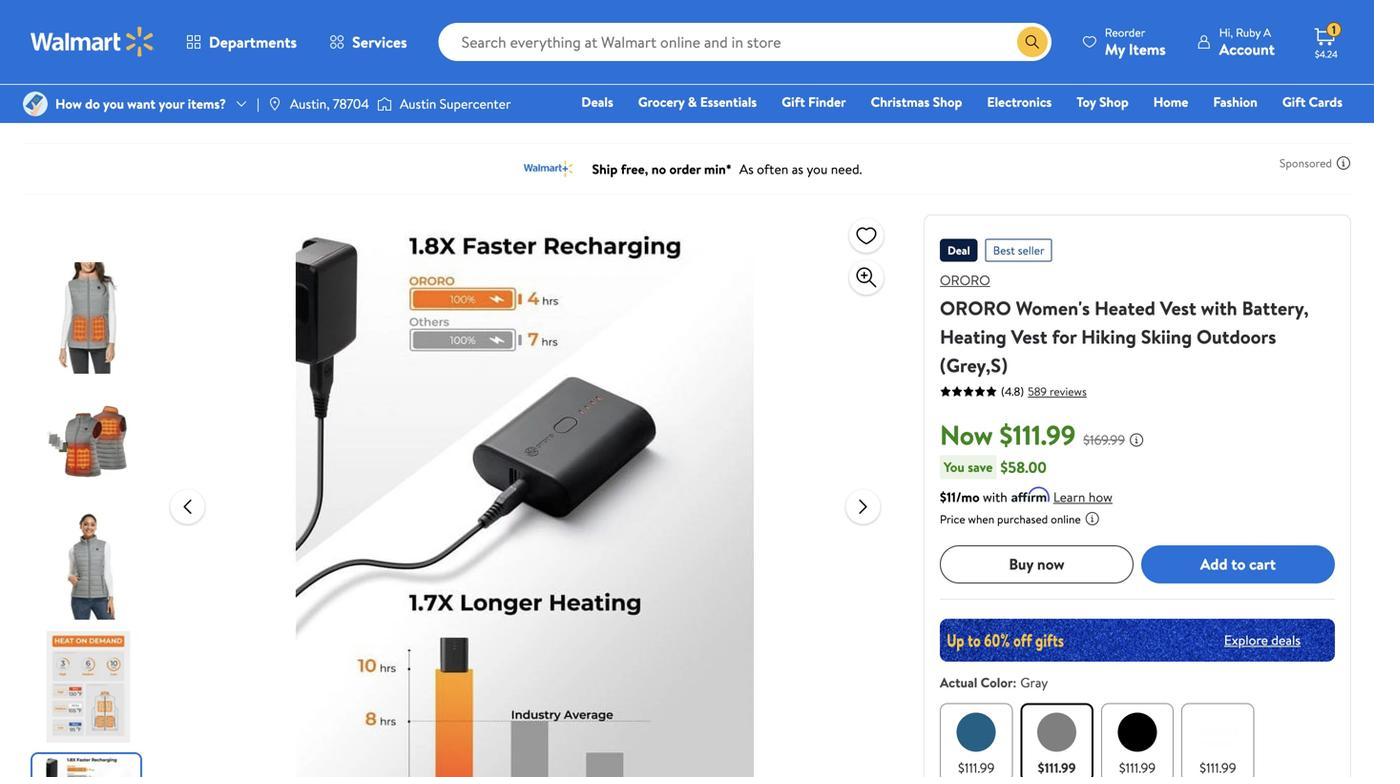 Task type: locate. For each thing, give the bounding box(es) containing it.
2 shop from the left
[[1099, 93, 1129, 111]]

/ right "coats"
[[310, 100, 315, 119]]

with
[[1201, 295, 1237, 322], [983, 488, 1008, 507]]

hi, ruby a account
[[1219, 24, 1275, 60]]

 image
[[23, 92, 48, 116], [267, 96, 282, 112]]

austin
[[400, 94, 436, 113]]

services
[[352, 31, 407, 52]]

78704
[[333, 94, 369, 113]]

0 horizontal spatial clothing
[[23, 100, 73, 119]]

/ left you
[[80, 100, 85, 119]]

cart
[[1249, 554, 1276, 575]]

color
[[981, 674, 1013, 692]]

 image for austin, 78704
[[267, 96, 282, 112]]

seller
[[1018, 242, 1045, 259]]

gift left cards at the right of page
[[1282, 93, 1306, 111]]

items?
[[188, 94, 226, 113]]

add to cart
[[1200, 554, 1276, 575]]

0 vertical spatial vest
[[1160, 295, 1196, 322]]

gift finder link
[[773, 92, 855, 112]]

learn more about strikethrough prices image
[[1129, 433, 1144, 448]]

ororo down deal at right
[[940, 271, 990, 290]]

1 horizontal spatial /
[[203, 100, 208, 119]]

when
[[968, 511, 995, 527]]

reviews
[[1050, 384, 1087, 400]]

1 horizontal spatial  image
[[267, 96, 282, 112]]

austin supercenter
[[400, 94, 511, 113]]

ororo women's heated vest with battery, heating vest for hiking skiing outdoors (grey,s) image
[[220, 215, 831, 778]]

0 horizontal spatial /
[[80, 100, 85, 119]]

learn how button
[[1053, 487, 1113, 507]]

2 horizontal spatial /
[[310, 100, 315, 119]]

shop
[[933, 93, 962, 111], [1099, 93, 1129, 111]]

0 horizontal spatial womens
[[93, 100, 143, 119]]

 image left how
[[23, 92, 48, 116]]

1 shop from the left
[[933, 93, 962, 111]]

do
[[85, 94, 100, 113]]

shop right christmas
[[933, 93, 962, 111]]

toy shop
[[1077, 93, 1129, 111]]

$111.99
[[1000, 417, 1076, 454], [958, 759, 995, 778], [1038, 759, 1076, 778], [1119, 759, 1156, 778], [1200, 759, 1236, 778]]

home link
[[1145, 92, 1197, 112]]

$111.99 for first $111.99 button from the right
[[1200, 759, 1236, 778]]

vest up skiing
[[1160, 295, 1196, 322]]

gray
[[1020, 674, 1048, 692]]

$111.99 for third $111.99 button from the left
[[1119, 759, 1156, 778]]

3 $111.99 button from the left
[[1101, 704, 1174, 778]]

a
[[1264, 24, 1271, 41]]

0 vertical spatial ororo
[[940, 271, 990, 290]]

one
[[1196, 119, 1225, 138]]

vest left for
[[1011, 324, 1047, 350]]

ororo women's heated vest with battery, heating vest for hiking skiing outdoors (grey,s) - image 3 of 12 image
[[32, 509, 144, 620]]

1 gift from the left
[[782, 93, 805, 111]]

/
[[80, 100, 85, 119], [203, 100, 208, 119], [310, 100, 315, 119]]

1 horizontal spatial gift
[[1282, 93, 1306, 111]]

1 horizontal spatial womens
[[216, 100, 266, 119]]

ororo women's heated vest with battery, heating vest for hiking skiing outdoors (grey,s) - image 2 of 12 image
[[32, 386, 144, 497]]

1 horizontal spatial shop
[[1099, 93, 1129, 111]]

best seller
[[993, 242, 1045, 259]]

1 vertical spatial vest
[[1011, 324, 1047, 350]]

0 vertical spatial with
[[1201, 295, 1237, 322]]

your
[[159, 94, 185, 113]]

&
[[688, 93, 697, 111]]

1 / from the left
[[80, 100, 85, 119]]

3 womens from the left
[[323, 100, 372, 119]]

walmart image
[[31, 27, 155, 57]]

2 ororo from the top
[[940, 295, 1011, 322]]

1 horizontal spatial with
[[1201, 295, 1237, 322]]

toy shop link
[[1068, 92, 1137, 112]]

(grey,s)
[[940, 352, 1008, 379]]

$11/mo
[[940, 488, 980, 507]]

ad disclaimer and feedback image
[[1336, 156, 1351, 171]]

/ right your at the left
[[203, 100, 208, 119]]

ororo
[[940, 271, 990, 290], [940, 295, 1011, 322]]

finder
[[808, 93, 846, 111]]

learn how
[[1053, 488, 1113, 507]]

best
[[993, 242, 1015, 259]]

gift for finder
[[782, 93, 805, 111]]

ororo link
[[940, 271, 990, 290]]

$111.99 button
[[940, 704, 1013, 778], [1021, 704, 1093, 778], [1101, 704, 1174, 778], [1182, 704, 1255, 778]]

battery,
[[1242, 295, 1309, 322]]

with up when at right
[[983, 488, 1008, 507]]

zoom image modal image
[[855, 266, 878, 289]]

2 clothing from the left
[[146, 100, 196, 119]]

Search search field
[[439, 23, 1052, 61]]

walmart+
[[1286, 119, 1343, 138]]

 image
[[377, 94, 392, 114]]

how
[[1089, 488, 1113, 507]]

$111.99 for 4th $111.99 button from the right
[[958, 759, 995, 778]]

outdoors
[[1197, 324, 1276, 350]]

1 clothing from the left
[[23, 100, 73, 119]]

gift inside gift finder link
[[782, 93, 805, 111]]

2 gift from the left
[[1282, 93, 1306, 111]]

skiing
[[1141, 324, 1192, 350]]

buy now button
[[940, 546, 1134, 584]]

0 horizontal spatial shop
[[933, 93, 962, 111]]

actual color list
[[936, 700, 1339, 778]]

to
[[1231, 554, 1246, 575]]

gift finder
[[782, 93, 846, 111]]

purchased
[[997, 511, 1048, 527]]

gift left finder
[[782, 93, 805, 111]]

with up outdoors
[[1201, 295, 1237, 322]]

Walmart Site-Wide search field
[[439, 23, 1052, 61]]

affirm image
[[1011, 487, 1050, 502]]

gift inside 'gift cards registry'
[[1282, 93, 1306, 111]]

1
[[1332, 22, 1336, 38]]

1 horizontal spatial clothing
[[146, 100, 196, 119]]

0 horizontal spatial  image
[[23, 92, 48, 116]]

sponsored
[[1280, 155, 1332, 171]]

1 $111.99 button from the left
[[940, 704, 1013, 778]]

$111.99 for third $111.99 button from the right
[[1038, 759, 1076, 778]]

electronics
[[987, 93, 1052, 111]]

previous media item image
[[176, 496, 199, 519]]

2 horizontal spatial womens
[[323, 100, 372, 119]]

up to sixty percent off deals. shop now. image
[[940, 619, 1335, 662]]

grocery & essentials
[[638, 93, 757, 111]]

explore deals
[[1224, 631, 1301, 650]]

0 horizontal spatial with
[[983, 488, 1008, 507]]

womens vests link
[[323, 100, 406, 119]]

 image right |
[[267, 96, 282, 112]]

$58.00
[[1001, 457, 1047, 478]]

now $111.99
[[940, 417, 1076, 454]]

ororo ororo women's heated vest with battery, heating vest for hiking skiing outdoors (grey,s)
[[940, 271, 1309, 379]]

shop for christmas shop
[[933, 93, 962, 111]]

1 vertical spatial ororo
[[940, 295, 1011, 322]]

0 horizontal spatial gift
[[782, 93, 805, 111]]

deals
[[581, 93, 613, 111]]

1 horizontal spatial vest
[[1160, 295, 1196, 322]]

ororo up heating
[[940, 295, 1011, 322]]

online
[[1051, 511, 1081, 527]]

shop right toy
[[1099, 93, 1129, 111]]



Task type: describe. For each thing, give the bounding box(es) containing it.
now
[[940, 417, 993, 454]]

 image for how do you want your items?
[[23, 92, 48, 116]]

grocery & essentials link
[[630, 92, 766, 112]]

electronics link
[[979, 92, 1061, 112]]

fashion
[[1213, 93, 1258, 111]]

deals
[[1271, 631, 1301, 650]]

registry
[[1123, 119, 1172, 138]]

0 horizontal spatial vest
[[1011, 324, 1047, 350]]

3 / from the left
[[310, 100, 315, 119]]

shop for toy shop
[[1099, 93, 1129, 111]]

with inside ororo ororo women's heated vest with battery, heating vest for hiking skiing outdoors (grey,s)
[[1201, 295, 1237, 322]]

hiking
[[1081, 324, 1137, 350]]

gift for cards
[[1282, 93, 1306, 111]]

4 $111.99 button from the left
[[1182, 704, 1255, 778]]

how
[[55, 94, 82, 113]]

$4.24
[[1315, 48, 1338, 61]]

want
[[127, 94, 156, 113]]

christmas
[[871, 93, 930, 111]]

gift cards registry
[[1123, 93, 1343, 138]]

2 womens from the left
[[216, 100, 266, 119]]

learn
[[1053, 488, 1086, 507]]

ororo women's heated vest with battery, heating vest for hiking skiing outdoors (grey,s) - image 1 of 12 image
[[32, 262, 144, 374]]

debit
[[1228, 119, 1261, 138]]

cards
[[1309, 93, 1343, 111]]

search icon image
[[1025, 34, 1040, 50]]

departments button
[[170, 19, 313, 65]]

legal information image
[[1085, 511, 1100, 527]]

essentials
[[700, 93, 757, 111]]

you save $58.00
[[944, 457, 1047, 478]]

save
[[968, 458, 993, 476]]

austin, 78704
[[290, 94, 369, 113]]

(4.8)
[[1001, 384, 1024, 400]]

grocery
[[638, 93, 685, 111]]

how do you want your items?
[[55, 94, 226, 113]]

you
[[944, 458, 965, 476]]

2 $111.99 button from the left
[[1021, 704, 1093, 778]]

add to favorites list, ororo women's heated vest with battery, heating vest for hiking skiing outdoors (grey,s) image
[[855, 224, 878, 248]]

my
[[1105, 39, 1125, 60]]

add
[[1200, 554, 1228, 575]]

1 ororo from the top
[[940, 271, 990, 290]]

walmart+ link
[[1277, 118, 1351, 139]]

items
[[1129, 39, 1166, 60]]

ororo women's heated vest with battery, heating vest for hiking skiing outdoors (grey,s) - image 4 of 12 image
[[32, 632, 144, 743]]

coats
[[269, 100, 302, 119]]

explore
[[1224, 631, 1268, 650]]

deal
[[948, 242, 970, 259]]

589 reviews link
[[1024, 384, 1087, 400]]

actual
[[940, 674, 978, 692]]

one debit link
[[1188, 118, 1270, 139]]

buy now
[[1009, 554, 1065, 575]]

price
[[940, 511, 965, 527]]

heating
[[940, 324, 1007, 350]]

next media item image
[[852, 496, 875, 519]]

supercenter
[[440, 94, 511, 113]]

buy
[[1009, 554, 1034, 575]]

christmas shop link
[[862, 92, 971, 112]]

hi,
[[1219, 24, 1233, 41]]

you
[[103, 94, 124, 113]]

clothing / womens clothing / womens coats / womens vests
[[23, 100, 406, 119]]

ruby
[[1236, 24, 1261, 41]]

price when purchased online
[[940, 511, 1081, 527]]

reorder my items
[[1105, 24, 1166, 60]]

2 / from the left
[[203, 100, 208, 119]]

austin,
[[290, 94, 330, 113]]

$11/mo with
[[940, 488, 1008, 507]]

vests
[[375, 100, 406, 119]]

add to cart button
[[1141, 546, 1335, 584]]

ororo women's heated vest with battery, heating vest for hiking skiing outdoors (grey,s) - image 5 of 12 image
[[32, 755, 144, 778]]

heated
[[1095, 295, 1156, 322]]

for
[[1052, 324, 1077, 350]]

home
[[1154, 93, 1189, 111]]

|
[[257, 94, 259, 113]]

now
[[1037, 554, 1065, 575]]

departments
[[209, 31, 297, 52]]

clothing link
[[23, 100, 73, 119]]

1 vertical spatial with
[[983, 488, 1008, 507]]

toy
[[1077, 93, 1096, 111]]

account
[[1219, 39, 1275, 60]]

womens coats link
[[216, 100, 302, 119]]

explore deals link
[[1217, 624, 1308, 658]]

:
[[1013, 674, 1017, 692]]

services button
[[313, 19, 423, 65]]

reorder
[[1105, 24, 1145, 41]]

one debit
[[1196, 119, 1261, 138]]

gift cards link
[[1274, 92, 1351, 112]]

1 womens from the left
[[93, 100, 143, 119]]

womens clothing link
[[93, 100, 196, 119]]

(4.8) 589 reviews
[[1001, 384, 1087, 400]]

deals link
[[573, 92, 622, 112]]



Task type: vqa. For each thing, say whether or not it's contained in the screenshot.
the associated with joy
no



